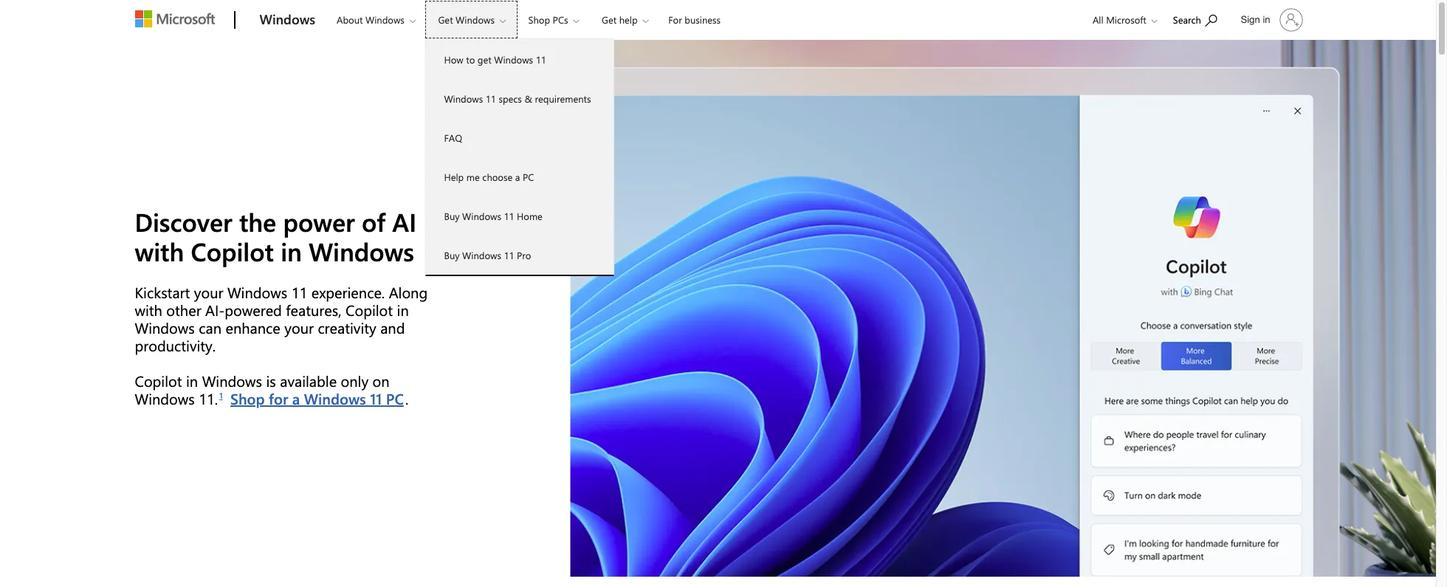 Task type: locate. For each thing, give the bounding box(es) containing it.
help me choose a pc
[[444, 171, 534, 183]]

sign in
[[1241, 14, 1270, 25]]

windows link
[[252, 1, 323, 41]]

0 vertical spatial a
[[515, 171, 520, 183]]

shop inside dropdown button
[[528, 13, 550, 26]]

1 horizontal spatial shop
[[528, 13, 550, 26]]

a
[[515, 171, 520, 183], [292, 388, 300, 408]]

windows down buy windows 11 home
[[462, 249, 501, 261]]

faq link
[[426, 118, 614, 157]]

buy
[[444, 210, 460, 222], [444, 249, 460, 261]]

a inside help me choose a pc link
[[515, 171, 520, 183]]

1
[[219, 390, 223, 401]]

shop pcs button
[[516, 1, 591, 38]]

windows 11 specs & requirements link
[[426, 79, 614, 118]]

1 vertical spatial pc
[[386, 388, 404, 408]]

0 vertical spatial shop
[[528, 13, 550, 26]]

about
[[337, 13, 363, 26]]

get
[[438, 13, 453, 26], [602, 13, 617, 26]]

windows down to
[[444, 92, 483, 105]]

pc inside shop for a windows 11 pc link
[[386, 388, 404, 408]]

1 vertical spatial shop
[[230, 388, 265, 408]]

get up how
[[438, 13, 453, 26]]

windows right the "for"
[[304, 388, 366, 408]]

pc inside help me choose a pc link
[[523, 171, 534, 183]]

1 buy from the top
[[444, 210, 460, 222]]

0 horizontal spatial shop
[[230, 388, 265, 408]]

windows inside how to get windows 11 link
[[494, 53, 533, 66]]

shop
[[528, 13, 550, 26], [230, 388, 265, 408]]

windows right get
[[494, 53, 533, 66]]

business
[[685, 13, 721, 26]]

windows
[[260, 10, 315, 28], [366, 13, 405, 26], [456, 13, 495, 26], [494, 53, 533, 66], [444, 92, 483, 105], [462, 210, 501, 222], [462, 249, 501, 261], [304, 388, 366, 408]]

all microsoft button
[[1081, 1, 1165, 38]]

11
[[536, 53, 546, 66], [486, 92, 496, 105], [504, 210, 514, 222], [504, 249, 514, 261], [370, 388, 382, 408]]

specs
[[499, 92, 522, 105]]

get left help in the top left of the page
[[602, 13, 617, 26]]

0 horizontal spatial pc
[[386, 388, 404, 408]]

to
[[466, 53, 475, 66]]

0 vertical spatial pc
[[523, 171, 534, 183]]

search
[[1173, 13, 1201, 26]]

a right choose
[[515, 171, 520, 183]]

windows inside shop for a windows 11 pc link
[[304, 388, 366, 408]]

1 horizontal spatial pc
[[523, 171, 534, 183]]

pc
[[523, 171, 534, 183], [386, 388, 404, 408]]

shop left pcs
[[528, 13, 550, 26]]

buy windows 11 home link
[[426, 196, 614, 236]]

choose
[[482, 171, 513, 183]]

in
[[1263, 14, 1270, 25]]

buy down help
[[444, 210, 460, 222]]

2 buy from the top
[[444, 249, 460, 261]]

0 vertical spatial buy
[[444, 210, 460, 222]]

get help button
[[589, 1, 661, 38]]

windows left about at the left
[[260, 10, 315, 28]]

shop right "1" link
[[230, 388, 265, 408]]

1 horizontal spatial a
[[515, 171, 520, 183]]

windows inside buy windows 11 pro link
[[462, 249, 501, 261]]

windows up to
[[456, 13, 495, 26]]

1 get from the left
[[438, 13, 453, 26]]

windows 11 specs & requirements
[[444, 92, 591, 105]]

a right the "for"
[[292, 388, 300, 408]]

buy for buy windows 11 home
[[444, 210, 460, 222]]

get for get help
[[602, 13, 617, 26]]

requirements
[[535, 92, 591, 105]]

1 horizontal spatial get
[[602, 13, 617, 26]]

microsoft
[[1106, 13, 1147, 26]]

1 vertical spatial a
[[292, 388, 300, 408]]

windows right about at the left
[[366, 13, 405, 26]]

1 vertical spatial buy
[[444, 249, 460, 261]]

windows up buy windows 11 pro
[[462, 210, 501, 222]]

0 horizontal spatial get
[[438, 13, 453, 26]]

buy down buy windows 11 home
[[444, 249, 460, 261]]

pro
[[517, 249, 531, 261]]

0 horizontal spatial a
[[292, 388, 300, 408]]

windows inside "windows" link
[[260, 10, 315, 28]]

2 get from the left
[[602, 13, 617, 26]]

get help
[[602, 13, 638, 26]]

about windows
[[337, 13, 405, 26]]



Task type: vqa. For each thing, say whether or not it's contained in the screenshot.
the leftmost Pc
yes



Task type: describe. For each thing, give the bounding box(es) containing it.
search button
[[1166, 2, 1224, 35]]

get windows
[[438, 13, 495, 26]]

me
[[467, 171, 480, 183]]

sign in link
[[1232, 2, 1309, 38]]

about windows button
[[324, 1, 427, 38]]

windows inside about windows dropdown button
[[366, 13, 405, 26]]

windows inside buy windows 11 home link
[[462, 210, 501, 222]]

for business
[[668, 13, 721, 26]]

get
[[478, 53, 492, 66]]

Search search field
[[1166, 2, 1232, 35]]

a inside shop for a windows 11 pc link
[[292, 388, 300, 408]]

&
[[525, 92, 532, 105]]

microsoft image
[[135, 10, 215, 27]]

shop for shop pcs
[[528, 13, 550, 26]]

for
[[269, 388, 288, 408]]

sign
[[1241, 14, 1260, 25]]

windows inside windows 11 specs & requirements link
[[444, 92, 483, 105]]

shop for a windows 11 pc
[[230, 388, 404, 408]]

how to get windows 11 link
[[426, 40, 614, 79]]

all
[[1093, 13, 1104, 26]]

all microsoft
[[1093, 13, 1147, 26]]

help me choose a pc link
[[426, 157, 614, 196]]

shop pcs
[[528, 13, 568, 26]]

help
[[444, 171, 464, 183]]

pcs
[[553, 13, 568, 26]]

help
[[619, 13, 638, 26]]

1 link
[[218, 388, 224, 402]]

for
[[668, 13, 682, 26]]

for business link
[[662, 1, 727, 36]]

windows inside get windows dropdown button
[[456, 13, 495, 26]]

buy windows 11 home
[[444, 210, 543, 222]]

get for get windows
[[438, 13, 453, 26]]

how to get windows 11
[[444, 53, 546, 66]]

buy windows 11 pro link
[[426, 236, 614, 275]]

faq
[[444, 131, 462, 144]]

how
[[444, 53, 463, 66]]

shop for a windows 11 pc link
[[229, 387, 405, 410]]

get windows button
[[426, 1, 518, 38]]

shop for shop for a windows 11 pc
[[230, 388, 265, 408]]

home
[[517, 210, 543, 222]]

buy for buy windows 11 pro
[[444, 249, 460, 261]]

buy windows 11 pro
[[444, 249, 531, 261]]



